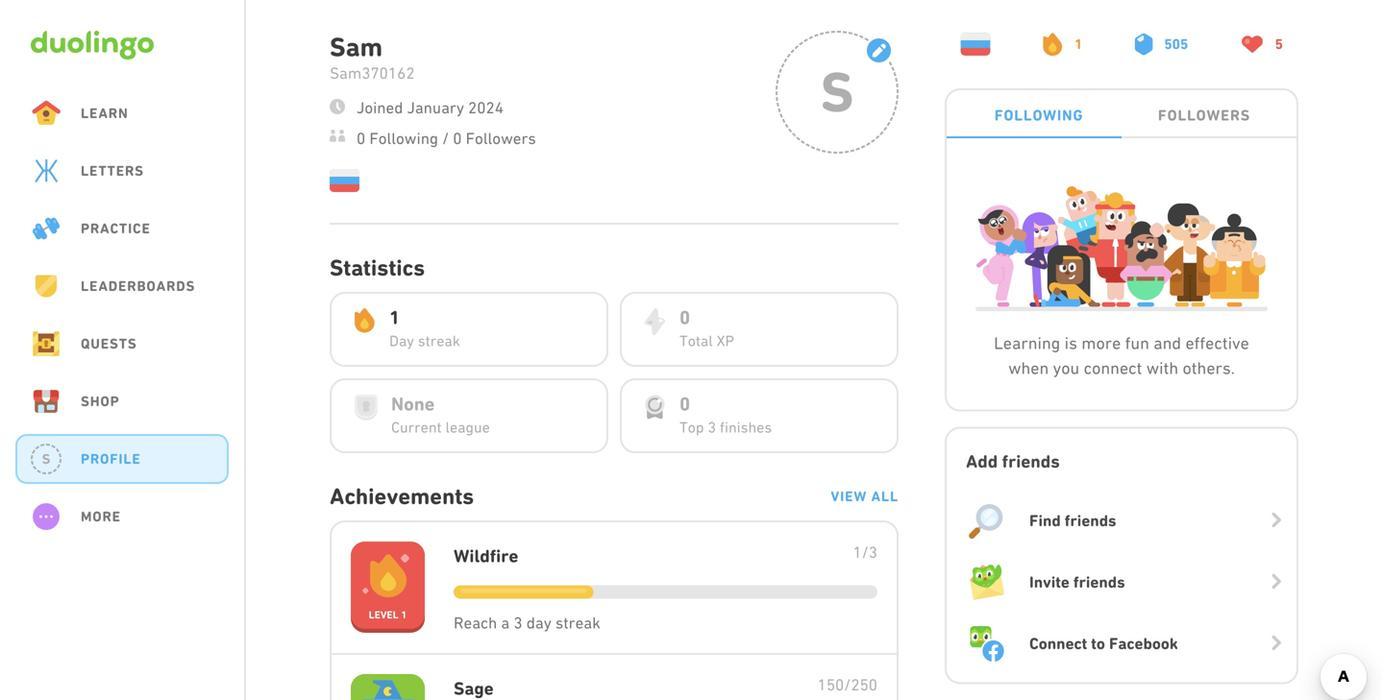 Task type: describe. For each thing, give the bounding box(es) containing it.
/
[[442, 129, 449, 148]]

find
[[1029, 512, 1061, 531]]

view all
[[831, 488, 899, 505]]

1 horizontal spatial followers
[[1158, 106, 1250, 124]]

level
[[369, 609, 399, 621]]

level 1
[[369, 609, 407, 621]]

0 vertical spatial s
[[820, 59, 854, 125]]

invite friends
[[1029, 573, 1125, 592]]

learn link
[[15, 88, 229, 138]]

1 day streak
[[389, 307, 460, 350]]

learning is more fun and effective when you connect with others.
[[994, 334, 1249, 378]]

5 button
[[1229, 23, 1298, 65]]

profile
[[81, 451, 141, 468]]

connect
[[1029, 635, 1087, 654]]

practice link
[[15, 204, 229, 254]]

2024
[[468, 99, 504, 117]]

achievements
[[330, 483, 474, 510]]

shop link
[[15, 377, 229, 427]]

sam370162
[[330, 64, 415, 82]]

0 right /
[[453, 129, 462, 148]]

reach
[[454, 614, 497, 633]]

0 horizontal spatial followers
[[466, 129, 536, 148]]

leaderboards
[[81, 278, 195, 295]]

more
[[1081, 334, 1121, 353]]

invite
[[1029, 573, 1070, 592]]

1 horizontal spatial following
[[994, 106, 1083, 124]]

all
[[871, 488, 899, 505]]

letters
[[81, 162, 144, 179]]

day
[[389, 333, 414, 350]]

fun
[[1125, 334, 1149, 353]]

1 button
[[1032, 23, 1098, 65]]

0 horizontal spatial following
[[369, 129, 438, 148]]

150/250
[[818, 676, 877, 694]]

friends for find friends
[[1065, 512, 1116, 531]]

friends for add friends
[[1002, 451, 1060, 472]]

more
[[81, 508, 121, 525]]

wildfire
[[454, 546, 518, 567]]

2 vertical spatial 1
[[401, 609, 407, 621]]

xp
[[717, 333, 734, 350]]

none current league
[[391, 393, 490, 436]]

leaderboards link
[[15, 261, 229, 311]]

view all link
[[831, 488, 899, 506]]

none
[[391, 393, 435, 416]]

sage
[[454, 679, 494, 700]]

1/3
[[853, 544, 877, 562]]

practice
[[81, 220, 151, 237]]

505 button
[[1123, 23, 1204, 65]]

current
[[391, 419, 442, 436]]

is
[[1065, 334, 1077, 353]]

you
[[1053, 359, 1080, 378]]

3 for reach
[[514, 614, 522, 633]]

505
[[1164, 36, 1188, 52]]

learning
[[994, 334, 1060, 353]]

0 for 0 total xp
[[679, 307, 690, 329]]



Task type: locate. For each thing, give the bounding box(es) containing it.
friends right 'find'
[[1065, 512, 1116, 531]]

2 vertical spatial friends
[[1073, 573, 1125, 592]]

0 horizontal spatial 3
[[514, 614, 522, 633]]

0 horizontal spatial streak
[[418, 333, 460, 350]]

0
[[357, 129, 365, 148], [453, 129, 462, 148], [679, 307, 690, 329], [679, 393, 690, 416]]

friends right invite
[[1073, 573, 1125, 592]]

quests
[[81, 335, 137, 352]]

0 down joined
[[357, 129, 365, 148]]

others.
[[1183, 359, 1235, 378]]

1 vertical spatial 1
[[389, 307, 400, 329]]

0 top 3 finishes
[[679, 393, 772, 436]]

0 horizontal spatial s
[[42, 451, 50, 468]]

5
[[1275, 36, 1283, 52]]

followers down 2024
[[466, 129, 536, 148]]

to
[[1091, 635, 1105, 654]]

1
[[1074, 36, 1082, 52], [389, 307, 400, 329], [401, 609, 407, 621]]

0 vertical spatial streak
[[418, 333, 460, 350]]

following down 1 'button'
[[994, 106, 1083, 124]]

joined january 2024
[[357, 99, 504, 117]]

total
[[679, 333, 713, 350]]

1 vertical spatial s
[[42, 451, 50, 468]]

sam sam370162
[[330, 31, 415, 82]]

statistics
[[330, 255, 425, 282]]

followers down 505
[[1158, 106, 1250, 124]]

a
[[501, 614, 510, 633]]

1 vertical spatial streak
[[555, 614, 601, 633]]

learn
[[81, 105, 128, 122]]

friends right add
[[1002, 451, 1060, 472]]

friends for invite friends
[[1073, 573, 1125, 592]]

connect
[[1084, 359, 1142, 378]]

3 right top
[[708, 419, 716, 436]]

0 vertical spatial 1
[[1074, 36, 1082, 52]]

1 inside 1 day streak
[[389, 307, 400, 329]]

0 total xp
[[679, 307, 734, 350]]

0 inside 0 total xp
[[679, 307, 690, 329]]

0 vertical spatial friends
[[1002, 451, 1060, 472]]

0 inside 0 top 3 finishes
[[679, 393, 690, 416]]

streak inside 1 day streak
[[418, 333, 460, 350]]

1 horizontal spatial 1
[[401, 609, 407, 621]]

when
[[1008, 359, 1049, 378]]

3
[[708, 419, 716, 436], [514, 614, 522, 633]]

joined
[[357, 99, 403, 117]]

1 vertical spatial following
[[369, 129, 438, 148]]

0 up total
[[679, 307, 690, 329]]

letters link
[[15, 146, 229, 196]]

effective
[[1185, 334, 1249, 353]]

progress bar
[[454, 586, 877, 599]]

1 vertical spatial friends
[[1065, 512, 1116, 531]]

0 for 0 following / 0 followers
[[357, 129, 365, 148]]

0 following / 0 followers
[[357, 129, 536, 148]]

3 right a
[[514, 614, 522, 633]]

january
[[407, 99, 464, 117]]

top
[[679, 419, 704, 436]]

0 for 0 top 3 finishes
[[679, 393, 690, 416]]

sam
[[330, 31, 383, 62]]

1 horizontal spatial s
[[820, 59, 854, 125]]

shop
[[81, 393, 120, 410]]

1 horizontal spatial streak
[[555, 614, 601, 633]]

add
[[966, 451, 998, 472]]

1 vertical spatial followers
[[466, 129, 536, 148]]

reach a 3 day streak
[[454, 614, 601, 633]]

1 for 1 day streak
[[389, 307, 400, 329]]

2 horizontal spatial 1
[[1074, 36, 1082, 52]]

3 for 0
[[708, 419, 716, 436]]

day
[[526, 614, 551, 633]]

0 vertical spatial following
[[994, 106, 1083, 124]]

following down joined
[[369, 129, 438, 148]]

1 inside 'button'
[[1074, 36, 1082, 52]]

with
[[1146, 359, 1178, 378]]

find friends
[[1029, 512, 1116, 531]]

league
[[445, 419, 490, 436]]

1 vertical spatial 3
[[514, 614, 522, 633]]

3 inside 0 top 3 finishes
[[708, 419, 716, 436]]

more button
[[15, 492, 229, 542]]

facebook
[[1109, 635, 1178, 654]]

0 vertical spatial followers
[[1158, 106, 1250, 124]]

1 for 1
[[1074, 36, 1082, 52]]

streak
[[418, 333, 460, 350], [555, 614, 601, 633]]

0 vertical spatial 3
[[708, 419, 716, 436]]

1 up day
[[389, 307, 400, 329]]

view
[[831, 488, 867, 505]]

1 right level
[[401, 609, 407, 621]]

connect to facebook
[[1029, 635, 1178, 654]]

following
[[994, 106, 1083, 124], [369, 129, 438, 148]]

1 left 505 button
[[1074, 36, 1082, 52]]

and
[[1154, 334, 1181, 353]]

add friends
[[966, 451, 1060, 472]]

friends
[[1002, 451, 1060, 472], [1065, 512, 1116, 531], [1073, 573, 1125, 592]]

quests link
[[15, 319, 229, 369]]

1 horizontal spatial 3
[[708, 419, 716, 436]]

finishes
[[720, 419, 772, 436]]

0 up top
[[679, 393, 690, 416]]

followers
[[1158, 106, 1250, 124], [466, 129, 536, 148]]

s
[[820, 59, 854, 125], [42, 451, 50, 468]]

0 horizontal spatial 1
[[389, 307, 400, 329]]



Task type: vqa. For each thing, say whether or not it's contained in the screenshot.
second t from right
no



